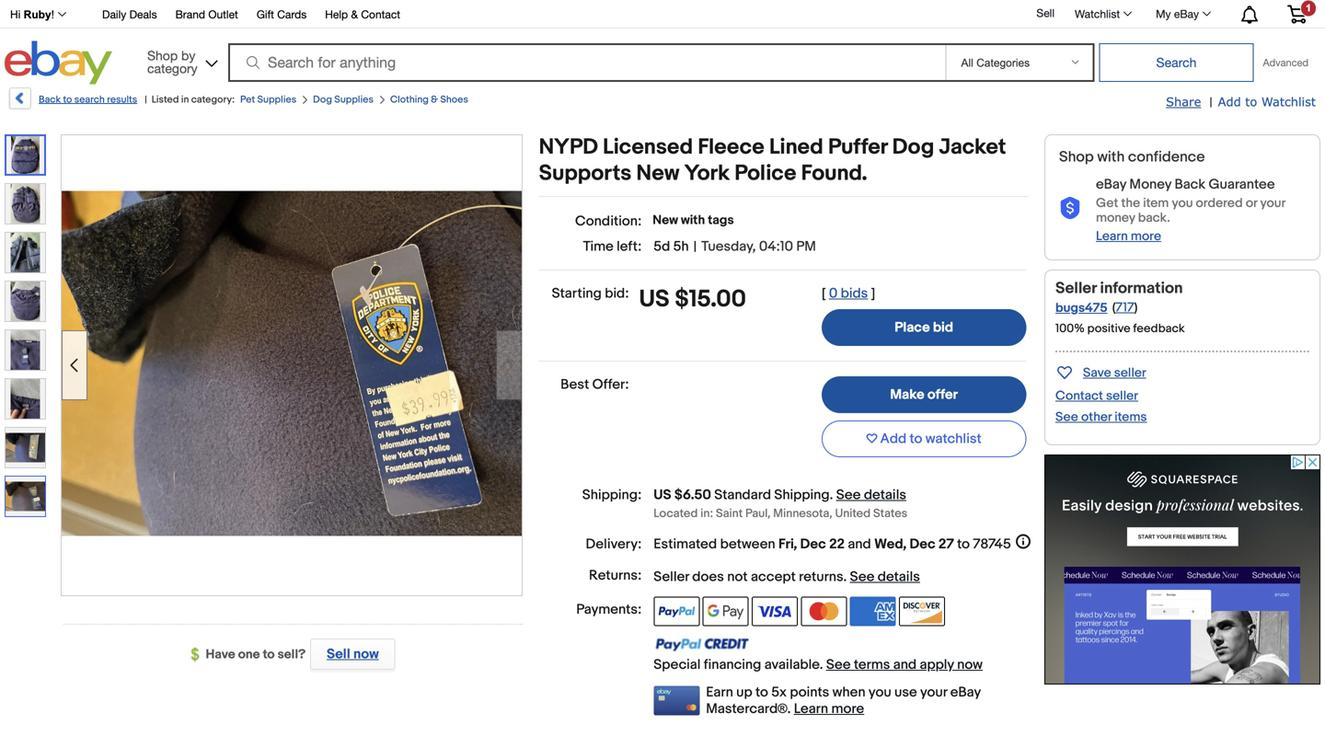 Task type: locate. For each thing, give the bounding box(es) containing it.
1 vertical spatial back
[[1175, 176, 1206, 193]]

dollar sign image
[[191, 648, 206, 662]]

1 vertical spatial dog
[[892, 134, 934, 161]]

watchlist down advanced "link"
[[1261, 94, 1316, 109]]

you left use at bottom right
[[869, 684, 891, 701]]

1 vertical spatial seller
[[654, 569, 689, 585]]

seller
[[1055, 279, 1097, 298], [654, 569, 689, 585]]

picture 5 of 8 image
[[6, 330, 45, 370]]

1 vertical spatial seller
[[1106, 388, 1138, 404]]

returns:
[[589, 567, 642, 584]]

2 horizontal spatial ebay
[[1174, 7, 1199, 20]]

1 horizontal spatial seller
[[1055, 279, 1097, 298]]

now
[[353, 646, 379, 663], [957, 657, 983, 673]]

contact up other
[[1055, 388, 1103, 404]]

add right share
[[1218, 94, 1241, 109]]

0 horizontal spatial back
[[39, 94, 61, 106]]

to inside the share | add to watchlist
[[1245, 94, 1257, 109]]

pm
[[796, 238, 816, 255]]

place bid button
[[822, 309, 1026, 346]]

use
[[894, 684, 917, 701]]

1 vertical spatial shop
[[1059, 148, 1094, 166]]

watchlist right sell link
[[1075, 7, 1120, 20]]

add to watchlist
[[880, 431, 982, 447]]

left:
[[617, 238, 642, 255]]

bid
[[933, 319, 953, 336]]

| listed in category:
[[145, 94, 235, 106]]

help & contact
[[325, 8, 400, 21]]

to left watchlist
[[910, 431, 922, 447]]

0 horizontal spatial shop
[[147, 48, 178, 63]]

1 vertical spatial and
[[893, 657, 917, 673]]

supplies
[[257, 94, 296, 106], [334, 94, 374, 106]]

watchlist link
[[1065, 3, 1140, 25]]

the
[[1121, 196, 1140, 211]]

0 bids link
[[829, 285, 868, 302]]

1 horizontal spatial with
[[1097, 148, 1125, 166]]

ebay right my
[[1174, 7, 1199, 20]]

0 horizontal spatial and
[[848, 536, 871, 553]]

0 horizontal spatial you
[[869, 684, 891, 701]]

see details link down "wed,"
[[850, 569, 920, 585]]

details
[[864, 487, 906, 503], [878, 569, 920, 585]]

0 horizontal spatial ebay
[[950, 684, 981, 701]]

0 horizontal spatial dec
[[800, 536, 826, 553]]

0 horizontal spatial seller
[[654, 569, 689, 585]]

brand outlet link
[[175, 5, 238, 25]]

0 vertical spatial add
[[1218, 94, 1241, 109]]

2 supplies from the left
[[334, 94, 374, 106]]

None submit
[[1099, 43, 1254, 82]]

sell right sell?
[[327, 646, 350, 663]]

now right sell?
[[353, 646, 379, 663]]

contact
[[361, 8, 400, 21], [1055, 388, 1103, 404]]

not
[[727, 569, 748, 585]]

0 horizontal spatial &
[[351, 8, 358, 21]]

item
[[1143, 196, 1169, 211]]

sell for sell
[[1037, 7, 1055, 19]]

save seller button
[[1055, 362, 1146, 383]]

now right apply at the bottom right
[[957, 657, 983, 673]]

us $15.00
[[639, 285, 746, 314]]

best offer:
[[561, 376, 629, 393]]

| right 5h
[[694, 238, 697, 255]]

0 vertical spatial new
[[636, 161, 679, 187]]

more
[[1131, 229, 1161, 244], [831, 701, 864, 717]]

1 vertical spatial your
[[920, 684, 947, 701]]

your inside earn up to 5x points when you use your ebay mastercard®.
[[920, 684, 947, 701]]

1 horizontal spatial dec
[[910, 536, 935, 553]]

ebay mastercard image
[[654, 686, 700, 715]]

2 vertical spatial ebay
[[950, 684, 981, 701]]

to right one
[[263, 647, 275, 663]]

0 horizontal spatial dog
[[313, 94, 332, 106]]

seller inside 'contact seller see other items'
[[1106, 388, 1138, 404]]

shop up with details__icon
[[1059, 148, 1094, 166]]

. up minnesota,
[[830, 487, 833, 503]]

0 horizontal spatial learn
[[794, 701, 828, 717]]

pet supplies
[[240, 94, 296, 106]]

1 horizontal spatial shop
[[1059, 148, 1094, 166]]

1 horizontal spatial learn
[[1096, 229, 1128, 244]]

and up use at bottom right
[[893, 657, 917, 673]]

dec left the 22
[[800, 536, 826, 553]]

sell inside account navigation
[[1037, 7, 1055, 19]]

contact inside 'contact seller see other items'
[[1055, 388, 1103, 404]]

see details link
[[836, 487, 906, 503], [850, 569, 920, 585]]

0 vertical spatial ebay
[[1174, 7, 1199, 20]]

you inside ebay money back guarantee get the item you ordered or your money back. learn more
[[1172, 196, 1193, 211]]

more down back.
[[1131, 229, 1161, 244]]

0 vertical spatial your
[[1260, 196, 1285, 211]]

0 horizontal spatial your
[[920, 684, 947, 701]]

0 vertical spatial shop
[[147, 48, 178, 63]]

standard
[[714, 487, 771, 503]]

and right the 22
[[848, 536, 871, 553]]

1 horizontal spatial sell
[[1037, 7, 1055, 19]]

seller inside save seller button
[[1114, 365, 1146, 381]]

add
[[1218, 94, 1241, 109], [880, 431, 907, 447]]

have
[[206, 647, 235, 663]]

1 horizontal spatial ebay
[[1096, 176, 1126, 193]]

estimated
[[654, 536, 717, 553]]

1 horizontal spatial contact
[[1055, 388, 1103, 404]]

. down the 22
[[843, 569, 847, 585]]

supplies left clothing
[[334, 94, 374, 106]]

ordered
[[1196, 196, 1243, 211]]

seller inside seller information bugs475 ( 717 ) 100% positive feedback
[[1055, 279, 1097, 298]]

ebay down apply at the bottom right
[[950, 684, 981, 701]]

0 vertical spatial learn more link
[[1096, 229, 1161, 244]]

| inside "us $15.00" main content
[[694, 238, 697, 255]]

dog right "puffer"
[[892, 134, 934, 161]]

your right the or
[[1260, 196, 1285, 211]]

shop left by
[[147, 48, 178, 63]]

1 vertical spatial learn
[[794, 701, 828, 717]]

1 horizontal spatial now
[[957, 657, 983, 673]]

pet
[[240, 94, 255, 106]]

shop by category button
[[139, 41, 222, 81]]

with left tags
[[681, 213, 705, 228]]

0 horizontal spatial learn more link
[[794, 701, 864, 717]]

licensed
[[603, 134, 693, 161]]

78745
[[973, 536, 1011, 553]]

american express image
[[850, 597, 896, 626]]

0 vertical spatial and
[[848, 536, 871, 553]]

| inside the share | add to watchlist
[[1209, 95, 1212, 110]]

1 vertical spatial more
[[831, 701, 864, 717]]

0 vertical spatial .
[[830, 487, 833, 503]]

sell left "watchlist" link
[[1037, 7, 1055, 19]]

& right the help
[[351, 8, 358, 21]]

shop inside shop by category
[[147, 48, 178, 63]]

with for new
[[681, 213, 705, 228]]

your down apply at the bottom right
[[920, 684, 947, 701]]

1 vertical spatial us
[[654, 487, 671, 503]]

more right points at the bottom right of the page
[[831, 701, 864, 717]]

contact right the help
[[361, 8, 400, 21]]

when
[[832, 684, 866, 701]]

now inside "us $15.00" main content
[[957, 657, 983, 673]]

5h
[[673, 238, 689, 255]]

0 horizontal spatial supplies
[[257, 94, 296, 106]]

contact seller link
[[1055, 388, 1138, 404]]

by
[[181, 48, 195, 63]]

seller right 'save'
[[1114, 365, 1146, 381]]

dog right pet supplies
[[313, 94, 332, 106]]

learn more link down the money
[[1096, 229, 1161, 244]]

1 vertical spatial ebay
[[1096, 176, 1126, 193]]

0 vertical spatial learn
[[1096, 229, 1128, 244]]

0 vertical spatial back
[[39, 94, 61, 106]]

0 vertical spatial details
[[864, 487, 906, 503]]

1 horizontal spatial supplies
[[334, 94, 374, 106]]

with inside "us $15.00" main content
[[681, 213, 705, 228]]

[ 0 bids ]
[[822, 285, 875, 302]]

learn down the money
[[1096, 229, 1128, 244]]

0 vertical spatial us
[[639, 285, 670, 314]]

us up located
[[654, 487, 671, 503]]

add inside button
[[880, 431, 907, 447]]

supplies right pet
[[257, 94, 296, 106]]

1 vertical spatial add
[[880, 431, 907, 447]]

advertisement region
[[1044, 455, 1321, 685]]

you right the "item"
[[1172, 196, 1193, 211]]

sell now
[[327, 646, 379, 663]]

27
[[938, 536, 954, 553]]

learn more link down special financing available. see terms and apply now at the bottom
[[794, 701, 864, 717]]

back left search
[[39, 94, 61, 106]]

see left other
[[1055, 409, 1078, 425]]

picture 2 of 8 image
[[6, 184, 45, 224]]

0 vertical spatial more
[[1131, 229, 1161, 244]]

0 vertical spatial watchlist
[[1075, 7, 1120, 20]]

dec left 27
[[910, 536, 935, 553]]

0 vertical spatial contact
[[361, 8, 400, 21]]

& inside account navigation
[[351, 8, 358, 21]]

to left search
[[63, 94, 72, 106]]

seller up paypal image
[[654, 569, 689, 585]]

1 horizontal spatial more
[[1131, 229, 1161, 244]]

0 horizontal spatial sell
[[327, 646, 350, 663]]

1 supplies from the left
[[257, 94, 296, 106]]

place
[[895, 319, 930, 336]]

supports
[[539, 161, 632, 187]]

puffer
[[828, 134, 887, 161]]

0 vertical spatial with
[[1097, 148, 1125, 166]]

supplies for pet supplies
[[257, 94, 296, 106]]

terms
[[854, 657, 890, 673]]

fleece
[[698, 134, 764, 161]]

seller up bugs475
[[1055, 279, 1097, 298]]

save
[[1083, 365, 1111, 381]]

my ebay link
[[1146, 3, 1219, 25]]

offer
[[928, 387, 958, 403]]

watchlist
[[926, 431, 982, 447]]

see other items link
[[1055, 409, 1147, 425]]

1 horizontal spatial add
[[1218, 94, 1241, 109]]

1 vertical spatial &
[[431, 94, 438, 106]]

back.
[[1138, 210, 1170, 226]]

1 vertical spatial with
[[681, 213, 705, 228]]

dog inside nypd licensed fleece lined puffer dog jacket supports new york police found.
[[892, 134, 934, 161]]

paypal credit image
[[654, 637, 749, 652]]

1 horizontal spatial |
[[694, 238, 697, 255]]

0 vertical spatial seller
[[1114, 365, 1146, 381]]

see details link up united
[[836, 487, 906, 503]]

details down "wed,"
[[878, 569, 920, 585]]

0 vertical spatial sell
[[1037, 7, 1055, 19]]

your
[[1260, 196, 1285, 211], [920, 684, 947, 701]]

1 horizontal spatial and
[[893, 657, 917, 673]]

add down make
[[880, 431, 907, 447]]

$15.00
[[675, 285, 746, 314]]

& for help
[[351, 8, 358, 21]]

0 vertical spatial seller
[[1055, 279, 1097, 298]]

2 horizontal spatial |
[[1209, 95, 1212, 110]]

offer:
[[592, 376, 629, 393]]

(
[[1112, 300, 1116, 316]]

my ebay
[[1156, 7, 1199, 20]]

advanced link
[[1254, 44, 1318, 81]]

and for 22
[[848, 536, 871, 553]]

1 horizontal spatial your
[[1260, 196, 1285, 211]]

positive
[[1087, 322, 1131, 336]]

1 vertical spatial learn more link
[[794, 701, 864, 717]]

see up united
[[836, 487, 861, 503]]

1 vertical spatial sell
[[327, 646, 350, 663]]

| left listed
[[145, 94, 147, 106]]

new left york
[[636, 161, 679, 187]]

0 horizontal spatial more
[[831, 701, 864, 717]]

us right bid:
[[639, 285, 670, 314]]

1 vertical spatial watchlist
[[1261, 94, 1316, 109]]

with up get
[[1097, 148, 1125, 166]]

brand
[[175, 8, 205, 21]]

contact seller see other items
[[1055, 388, 1147, 425]]

new up 5d
[[653, 213, 678, 228]]

1 horizontal spatial you
[[1172, 196, 1193, 211]]

|
[[145, 94, 147, 106], [1209, 95, 1212, 110], [694, 238, 697, 255]]

nypd licensed fleece lined puffer dog jacket supports new york police found. - picture 8 of 8 image
[[62, 191, 522, 536]]

seller up items
[[1106, 388, 1138, 404]]

1 vertical spatial details
[[878, 569, 920, 585]]

0 horizontal spatial add
[[880, 431, 907, 447]]

| right share button
[[1209, 95, 1212, 110]]

5d
[[654, 238, 670, 255]]

1 vertical spatial contact
[[1055, 388, 1103, 404]]

fri,
[[778, 536, 797, 553]]

clothing & shoes link
[[390, 94, 468, 106]]

make
[[890, 387, 924, 403]]

learn right 5x
[[794, 701, 828, 717]]

contact inside account navigation
[[361, 8, 400, 21]]

to inside button
[[910, 431, 922, 447]]

seller for seller does not accept returns
[[654, 569, 689, 585]]

to down advanced "link"
[[1245, 94, 1257, 109]]

1 horizontal spatial watchlist
[[1261, 94, 1316, 109]]

learn more link
[[1096, 229, 1161, 244], [794, 701, 864, 717]]

details up states
[[864, 487, 906, 503]]

us $15.00 main content
[[539, 134, 1032, 717]]

sell?
[[278, 647, 306, 663]]

1 horizontal spatial &
[[431, 94, 438, 106]]

1 vertical spatial you
[[869, 684, 891, 701]]

ebay up get
[[1096, 176, 1126, 193]]

1 vertical spatial .
[[843, 569, 847, 585]]

0 vertical spatial you
[[1172, 196, 1193, 211]]

& left shoes
[[431, 94, 438, 106]]

united
[[835, 507, 871, 521]]

1 horizontal spatial back
[[1175, 176, 1206, 193]]

0 horizontal spatial watchlist
[[1075, 7, 1120, 20]]

dec
[[800, 536, 826, 553], [910, 536, 935, 553]]

0 horizontal spatial with
[[681, 213, 705, 228]]

save seller
[[1083, 365, 1146, 381]]

1 horizontal spatial learn more link
[[1096, 229, 1161, 244]]

make offer link
[[822, 376, 1026, 413]]

0 vertical spatial &
[[351, 8, 358, 21]]

discover image
[[899, 597, 945, 626]]

back up ordered
[[1175, 176, 1206, 193]]

1 horizontal spatial dog
[[892, 134, 934, 161]]

your inside ebay money back guarantee get the item you ordered or your money back. learn more
[[1260, 196, 1285, 211]]

0 horizontal spatial contact
[[361, 8, 400, 21]]

one
[[238, 647, 260, 663]]

5x
[[771, 684, 787, 701]]

ebay money back guarantee get the item you ordered or your money back. learn more
[[1096, 176, 1285, 244]]

to left 5x
[[756, 684, 768, 701]]

seller inside "us $15.00" main content
[[654, 569, 689, 585]]



Task type: describe. For each thing, give the bounding box(es) containing it.
brand outlet
[[175, 8, 238, 21]]

1 vertical spatial see details link
[[850, 569, 920, 585]]

delivery:
[[586, 536, 642, 553]]

special
[[654, 657, 701, 673]]

time
[[583, 238, 614, 255]]

watchlist inside account navigation
[[1075, 7, 1120, 20]]

0 horizontal spatial |
[[145, 94, 147, 106]]

04:10
[[759, 238, 793, 255]]

!
[[51, 8, 54, 21]]

paypal image
[[654, 597, 700, 626]]

add inside the share | add to watchlist
[[1218, 94, 1241, 109]]

see inside 'contact seller see other items'
[[1055, 409, 1078, 425]]

1 link
[[1276, 0, 1318, 26]]

shop with confidence
[[1059, 148, 1205, 166]]

sell now link
[[306, 639, 395, 670]]

shop by category banner
[[0, 0, 1321, 89]]

shop for shop by category
[[147, 48, 178, 63]]

does
[[692, 569, 724, 585]]

results
[[107, 94, 137, 106]]

returns
[[799, 569, 843, 585]]

outlet
[[208, 8, 238, 21]]

see up when
[[826, 657, 851, 673]]

share button
[[1166, 94, 1201, 110]]

0 vertical spatial see details link
[[836, 487, 906, 503]]

place bid
[[895, 319, 953, 336]]

new inside nypd licensed fleece lined puffer dog jacket supports new york police found.
[[636, 161, 679, 187]]

with for shop
[[1097, 148, 1125, 166]]

nypd
[[539, 134, 598, 161]]

learn more
[[794, 701, 864, 717]]

2 dec from the left
[[910, 536, 935, 553]]

5d 5h | tuesday, 04:10 pm
[[654, 238, 816, 255]]

found.
[[801, 161, 867, 187]]

available.
[[764, 657, 823, 673]]

dog supplies link
[[313, 94, 374, 106]]

help & contact link
[[325, 5, 400, 25]]

cards
[[277, 8, 307, 21]]

category
[[147, 61, 198, 76]]

bugs475
[[1055, 300, 1108, 316]]

hi
[[10, 8, 21, 21]]

seller does not accept returns . see details
[[654, 569, 920, 585]]

picture 7 of 8 image
[[6, 428, 45, 467]]

Search for anything text field
[[231, 45, 942, 80]]

starting
[[552, 285, 602, 302]]

category:
[[191, 94, 235, 106]]

1 horizontal spatial .
[[843, 569, 847, 585]]

located in: saint paul, minnesota, united states
[[654, 507, 908, 521]]

picture 4 of 8 image
[[6, 282, 45, 321]]

$6.50
[[674, 487, 711, 503]]

daily
[[102, 8, 126, 21]]

see up american express image
[[850, 569, 875, 585]]

717
[[1116, 300, 1134, 316]]

to inside earn up to 5x points when you use your ebay mastercard®.
[[756, 684, 768, 701]]

shoes
[[440, 94, 468, 106]]

shop by category
[[147, 48, 198, 76]]

clothing
[[390, 94, 429, 106]]

states
[[873, 507, 908, 521]]

]
[[871, 285, 875, 302]]

google pay image
[[703, 597, 749, 626]]

payments:
[[576, 601, 642, 618]]

in
[[181, 94, 189, 106]]

tags
[[708, 213, 734, 228]]

add to watchlist link
[[1218, 94, 1316, 110]]

seller for seller information
[[1055, 279, 1097, 298]]

other
[[1081, 409, 1112, 425]]

account navigation
[[0, 0, 1321, 29]]

police
[[735, 161, 796, 187]]

learn inside ebay money back guarantee get the item you ordered or your money back. learn more
[[1096, 229, 1128, 244]]

shop for shop with confidence
[[1059, 148, 1094, 166]]

special financing available. see terms and apply now
[[654, 657, 983, 673]]

picture 8 of 8 image
[[6, 477, 45, 516]]

information
[[1100, 279, 1183, 298]]

deals
[[129, 8, 157, 21]]

and for terms
[[893, 657, 917, 673]]

earn up to 5x points when you use your ebay mastercard®.
[[706, 684, 981, 717]]

time left:
[[583, 238, 642, 255]]

condition:
[[575, 213, 642, 230]]

us for us $6.50
[[654, 487, 671, 503]]

confidence
[[1128, 148, 1205, 166]]

more inside ebay money back guarantee get the item you ordered or your money back. learn more
[[1131, 229, 1161, 244]]

more inside "us $15.00" main content
[[831, 701, 864, 717]]

seller for save
[[1114, 365, 1146, 381]]

picture 3 of 8 image
[[6, 233, 45, 272]]

mastercard®.
[[706, 701, 791, 717]]

pet supplies link
[[240, 94, 296, 106]]

ebay inside account navigation
[[1174, 7, 1199, 20]]

to right 27
[[957, 536, 970, 553]]

master card image
[[801, 597, 847, 626]]

ebay inside ebay money back guarantee get the item you ordered or your money back. learn more
[[1096, 176, 1126, 193]]

learn inside "us $15.00" main content
[[794, 701, 828, 717]]

0 vertical spatial dog
[[313, 94, 332, 106]]

0 horizontal spatial .
[[830, 487, 833, 503]]

visa image
[[752, 597, 798, 626]]

picture 6 of 8 image
[[6, 379, 45, 419]]

back inside ebay money back guarantee get the item you ordered or your money back. learn more
[[1175, 176, 1206, 193]]

share | add to watchlist
[[1166, 94, 1316, 110]]

seller information bugs475 ( 717 ) 100% positive feedback
[[1055, 279, 1185, 336]]

add to watchlist button
[[822, 421, 1026, 457]]

items
[[1115, 409, 1147, 425]]

with details__icon image
[[1059, 197, 1081, 220]]

shipping
[[774, 487, 830, 503]]

up
[[736, 684, 752, 701]]

advanced
[[1263, 57, 1309, 69]]

money
[[1096, 210, 1135, 226]]

ebay inside earn up to 5x points when you use your ebay mastercard®.
[[950, 684, 981, 701]]

daily deals link
[[102, 5, 157, 25]]

sell link
[[1028, 7, 1063, 19]]

picture 1 of 8 image
[[6, 136, 44, 174]]

dog supplies
[[313, 94, 374, 106]]

1 vertical spatial new
[[653, 213, 678, 228]]

supplies for dog supplies
[[334, 94, 374, 106]]

0 horizontal spatial now
[[353, 646, 379, 663]]

seller for contact
[[1106, 388, 1138, 404]]

guarantee
[[1209, 176, 1275, 193]]

in:
[[701, 507, 713, 521]]

watchlist inside the share | add to watchlist
[[1261, 94, 1316, 109]]

you inside earn up to 5x points when you use your ebay mastercard®.
[[869, 684, 891, 701]]

minnesota,
[[773, 507, 832, 521]]

gift cards link
[[257, 5, 307, 25]]

listed
[[152, 94, 179, 106]]

none submit inside shop by category banner
[[1099, 43, 1254, 82]]

daily deals
[[102, 8, 157, 21]]

search
[[74, 94, 105, 106]]

starting bid:
[[552, 285, 629, 302]]

money
[[1129, 176, 1172, 193]]

1 dec from the left
[[800, 536, 826, 553]]

bid:
[[605, 285, 629, 302]]

sell for sell now
[[327, 646, 350, 663]]

us for us $15.00
[[639, 285, 670, 314]]

gift cards
[[257, 8, 307, 21]]

york
[[684, 161, 730, 187]]

& for clothing
[[431, 94, 438, 106]]

clothing & shoes
[[390, 94, 468, 106]]

)
[[1134, 300, 1138, 316]]



Task type: vqa. For each thing, say whether or not it's contained in the screenshot.
Cards
yes



